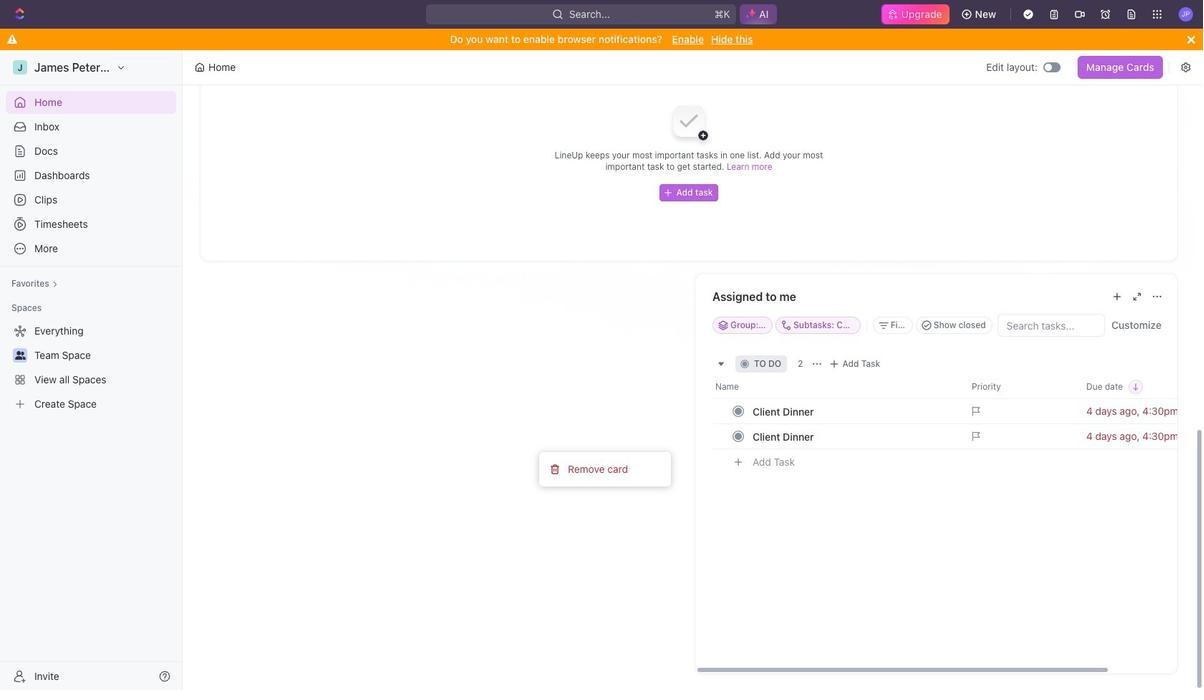 Task type: vqa. For each thing, say whether or not it's contained in the screenshot.
team within Schedule Daily Do Team Check-Ins ⚒️ Jm
no



Task type: describe. For each thing, give the bounding box(es) containing it.
tree inside sidebar navigation
[[6, 320, 176, 416]]

Search tasks... text field
[[999, 315, 1105, 336]]



Task type: locate. For each thing, give the bounding box(es) containing it.
tree
[[6, 320, 176, 416]]

sidebar navigation
[[0, 50, 183, 690]]



